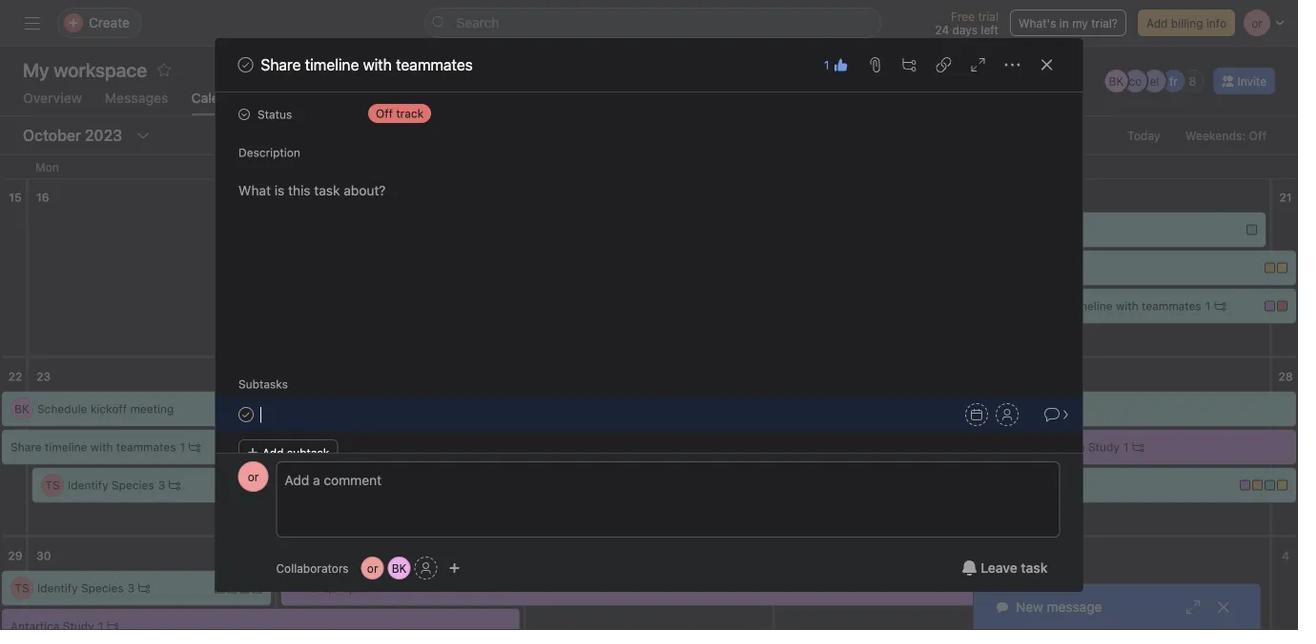 Task type: locate. For each thing, give the bounding box(es) containing it.
1 leftcount image from the left
[[189, 442, 200, 453]]

3
[[158, 479, 165, 492], [1032, 550, 1039, 563], [128, 582, 135, 595]]

1 vertical spatial teammates
[[1142, 300, 1202, 313]]

28
[[1279, 370, 1294, 384]]

bk left add or remove collaborators image
[[392, 562, 407, 575]]

1 horizontal spatial share timeline with teammates
[[261, 56, 473, 74]]

1 vertical spatial or button
[[361, 557, 384, 580]]

or up report on the bottom left
[[367, 562, 378, 575]]

0 horizontal spatial 24
[[285, 370, 300, 384]]

17
[[285, 191, 297, 204]]

teammates
[[396, 56, 473, 74], [1142, 300, 1202, 313], [116, 441, 176, 454]]

1 horizontal spatial 24
[[936, 23, 950, 36]]

2 vertical spatial share timeline with teammates
[[10, 441, 176, 454]]

2 vertical spatial share
[[10, 441, 42, 454]]

overview
[[23, 90, 82, 106]]

1 horizontal spatial teammates
[[396, 56, 473, 74]]

today
[[1128, 129, 1161, 142]]

or button
[[238, 462, 269, 492], [361, 557, 384, 580]]

completed checkbox up calendar
[[234, 53, 257, 76]]

expand new message image
[[1186, 600, 1201, 615]]

draft
[[290, 403, 317, 416]]

2 horizontal spatial share
[[1036, 300, 1068, 313]]

0 horizontal spatial off
[[375, 107, 393, 120]]

1 horizontal spatial or button
[[361, 557, 384, 580]]

1 vertical spatial completed checkbox
[[234, 404, 257, 427]]

in
[[1060, 16, 1070, 30]]

or for leftmost or button
[[248, 470, 259, 484]]

identify down schedule kickoff meeting at the bottom left of page
[[68, 479, 108, 492]]

report
[[339, 582, 372, 595]]

0 horizontal spatial leftcount image
[[189, 442, 200, 453]]

my
[[1073, 16, 1089, 30]]

1 horizontal spatial bk
[[392, 562, 407, 575]]

or button down completed image
[[238, 462, 269, 492]]

or button up report on the bottom left
[[361, 557, 384, 580]]

identify
[[68, 479, 108, 492], [37, 582, 78, 595]]

share
[[261, 56, 301, 74], [1036, 300, 1068, 313], [10, 441, 42, 454]]

my workspace
[[23, 58, 147, 81]]

up
[[322, 582, 335, 595]]

completed checkbox down subtasks
[[234, 404, 257, 427]]

1 horizontal spatial with
[[363, 56, 392, 74]]

0 vertical spatial or button
[[238, 462, 269, 492]]

collapse task pane image
[[1040, 57, 1055, 73]]

with
[[363, 56, 392, 74], [1116, 300, 1139, 313], [90, 441, 113, 454]]

overview button
[[23, 90, 82, 115]]

0 vertical spatial 24
[[936, 23, 950, 36]]

0 horizontal spatial teammates
[[116, 441, 176, 454]]

0 vertical spatial timeline
[[305, 56, 359, 74]]

bk
[[1109, 74, 1124, 88], [14, 403, 29, 416], [392, 562, 407, 575]]

schedule kickoff meeting
[[37, 403, 174, 416]]

24 left days
[[936, 23, 950, 36]]

calendar button
[[191, 90, 248, 115]]

0 vertical spatial 3
[[158, 479, 165, 492]]

0 horizontal spatial or button
[[238, 462, 269, 492]]

october 2023
[[23, 126, 122, 145]]

1 horizontal spatial timeline
[[305, 56, 359, 74]]

co
[[1129, 74, 1143, 88]]

1 horizontal spatial leftcount image
[[1133, 442, 1145, 453]]

ts up 30
[[45, 479, 60, 492]]

off
[[375, 107, 393, 120], [1250, 129, 1267, 142]]

add subtask image
[[902, 57, 918, 73]]

write up report
[[290, 582, 372, 595]]

0 vertical spatial off
[[375, 107, 393, 120]]

identify species down 30
[[37, 582, 124, 595]]

1 horizontal spatial or
[[367, 562, 378, 575]]

days
[[953, 23, 978, 36]]

bk down "22"
[[14, 403, 29, 416]]

info
[[1207, 16, 1227, 30]]

invite button
[[1214, 68, 1276, 94]]

teammates inside dialog
[[396, 56, 473, 74]]

add billing info
[[1147, 16, 1227, 30]]

1 vertical spatial off
[[1250, 129, 1267, 142]]

15
[[9, 191, 22, 204]]

or for the right or button
[[367, 562, 378, 575]]

2 horizontal spatial share timeline with teammates
[[1036, 300, 1202, 313]]

2 horizontal spatial timeline
[[1071, 300, 1113, 313]]

0 vertical spatial with
[[363, 56, 392, 74]]

new message
[[1016, 600, 1103, 615]]

off left track
[[375, 107, 393, 120]]

0 vertical spatial or
[[248, 470, 259, 484]]

ts
[[45, 479, 60, 492], [15, 582, 29, 595]]

2 horizontal spatial with
[[1116, 300, 1139, 313]]

share timeline with teammates
[[261, 56, 473, 74], [1036, 300, 1202, 313], [10, 441, 176, 454]]

1 completed checkbox from the top
[[234, 53, 257, 76]]

2 horizontal spatial bk
[[1109, 74, 1124, 88]]

study
[[1089, 441, 1120, 454]]

tue
[[284, 160, 304, 174]]

fr
[[1170, 74, 1178, 88]]

1 vertical spatial 3
[[1032, 550, 1039, 563]]

today button
[[1119, 122, 1170, 149]]

0 horizontal spatial share timeline with teammates
[[10, 441, 176, 454]]

0 horizontal spatial timeline
[[45, 441, 87, 454]]

0 vertical spatial identify
[[68, 479, 108, 492]]

1 horizontal spatial ts
[[45, 479, 60, 492]]

share timeline with teammates dialog
[[215, 0, 1084, 605]]

1 inside button
[[824, 58, 830, 72]]

identify species
[[68, 479, 154, 492], [37, 582, 124, 595]]

main content
[[215, 0, 1084, 605]]

2 vertical spatial 3
[[128, 582, 135, 595]]

timeline
[[305, 56, 359, 74], [1071, 300, 1113, 313], [45, 441, 87, 454]]

1 vertical spatial ts
[[15, 582, 29, 595]]

1 vertical spatial identify
[[37, 582, 78, 595]]

24
[[936, 23, 950, 36], [285, 370, 300, 384]]

0 vertical spatial share
[[261, 56, 301, 74]]

full screen image
[[971, 57, 986, 73]]

0 vertical spatial ts
[[45, 479, 60, 492]]

leave
[[981, 561, 1018, 576]]

identify down 30
[[37, 582, 78, 595]]

0 vertical spatial teammates
[[396, 56, 473, 74]]

0 horizontal spatial with
[[90, 441, 113, 454]]

2 horizontal spatial 3
[[1032, 550, 1039, 563]]

or down completed image
[[248, 470, 259, 484]]

2 horizontal spatial teammates
[[1142, 300, 1202, 313]]

add
[[1147, 16, 1168, 30]]

add to starred image
[[157, 62, 172, 77]]

1 horizontal spatial share
[[261, 56, 301, 74]]

main content containing off track
[[215, 0, 1084, 605]]

Completed checkbox
[[234, 53, 257, 76], [234, 404, 257, 427]]

billing
[[1172, 16, 1204, 30]]

off right weekends:
[[1250, 129, 1267, 142]]

leftcount image
[[1215, 301, 1226, 312], [169, 480, 181, 491], [139, 583, 150, 594], [107, 621, 119, 631]]

search
[[457, 15, 499, 31]]

1 vertical spatial timeline
[[1071, 300, 1113, 313]]

1 button
[[819, 52, 855, 78]]

ts down "29"
[[15, 582, 29, 595]]

0 horizontal spatial ts
[[15, 582, 29, 595]]

messages button
[[105, 90, 168, 115]]

species
[[112, 479, 154, 492], [81, 582, 124, 595]]

1 vertical spatial bk
[[14, 403, 29, 416]]

1 vertical spatial or
[[367, 562, 378, 575]]

or
[[248, 470, 259, 484], [367, 562, 378, 575]]

2 vertical spatial bk
[[392, 562, 407, 575]]

identify species down kickoff
[[68, 479, 154, 492]]

timeline inside dialog
[[305, 56, 359, 74]]

1 vertical spatial identify species
[[37, 582, 124, 595]]

1
[[824, 58, 830, 72], [1206, 300, 1211, 313], [332, 403, 337, 416], [180, 441, 185, 454], [1124, 441, 1129, 454]]

4
[[1283, 550, 1290, 563]]

1 horizontal spatial off
[[1250, 129, 1267, 142]]

0 vertical spatial share timeline with teammates
[[261, 56, 473, 74]]

bk left 'co' at the right of page
[[1109, 74, 1124, 88]]

what's
[[1019, 16, 1057, 30]]

leftcount image
[[189, 442, 200, 453], [1133, 442, 1145, 453]]

30
[[36, 550, 51, 563]]

0 vertical spatial bk
[[1109, 74, 1124, 88]]

antartica study
[[1036, 441, 1120, 454]]

2 leftcount image from the left
[[1133, 442, 1145, 453]]

what's in my trial? button
[[1010, 10, 1127, 36]]

1 vertical spatial with
[[1116, 300, 1139, 313]]

24 up draft
[[285, 370, 300, 384]]

0 horizontal spatial or
[[248, 470, 259, 484]]

2 vertical spatial timeline
[[45, 441, 87, 454]]

0 vertical spatial completed checkbox
[[234, 53, 257, 76]]



Task type: describe. For each thing, give the bounding box(es) containing it.
completed image
[[234, 53, 257, 76]]

search button
[[424, 8, 882, 38]]

write
[[290, 582, 318, 595]]

off inside popup button
[[375, 107, 393, 120]]

bk inside bk button
[[392, 562, 407, 575]]

weekends: off button
[[1177, 122, 1276, 149]]

collaborators
[[276, 562, 349, 575]]

trial?
[[1092, 16, 1118, 30]]

2 vertical spatial teammates
[[116, 441, 176, 454]]

free trial 24 days left
[[936, 10, 999, 36]]

31
[[285, 550, 298, 563]]

leave task button
[[950, 552, 1061, 586]]

meeting
[[130, 403, 174, 416]]

a
[[320, 403, 328, 416]]

1 vertical spatial share
[[1036, 300, 1068, 313]]

weekends: off
[[1186, 129, 1267, 142]]

leftcount image for share timeline with teammates
[[189, 442, 200, 453]]

invite
[[1238, 74, 1267, 88]]

off inside button
[[1250, 129, 1267, 142]]

16
[[36, 191, 49, 204]]

weekends:
[[1186, 129, 1247, 142]]

more actions for this task image
[[1005, 57, 1021, 73]]

mon
[[35, 160, 59, 174]]

0 horizontal spatial bk
[[14, 403, 29, 416]]

free
[[951, 10, 975, 23]]

0 horizontal spatial share
[[10, 441, 42, 454]]

0 vertical spatial species
[[112, 479, 154, 492]]

add billing info button
[[1138, 10, 1236, 36]]

23
[[36, 370, 51, 384]]

description
[[238, 146, 300, 159]]

1 horizontal spatial 3
[[158, 479, 165, 492]]

status
[[257, 108, 292, 121]]

2 vertical spatial with
[[90, 441, 113, 454]]

completed image
[[234, 404, 257, 427]]

1 vertical spatial 24
[[285, 370, 300, 384]]

1 vertical spatial species
[[81, 582, 124, 595]]

0 vertical spatial identify species
[[68, 479, 154, 492]]

with inside dialog
[[363, 56, 392, 74]]

8
[[1190, 74, 1197, 88]]

kickoff
[[91, 403, 127, 416]]

left
[[981, 23, 999, 36]]

1 vertical spatial share timeline with teammates
[[1036, 300, 1202, 313]]

24 inside free trial 24 days left
[[936, 23, 950, 36]]

bk button
[[388, 557, 411, 580]]

messages
[[105, 90, 168, 106]]

draft a 1
[[290, 403, 337, 416]]

close image
[[1217, 600, 1232, 615]]

antartica
[[1036, 441, 1086, 454]]

share timeline with teammates inside dialog
[[261, 56, 473, 74]]

off track button
[[360, 100, 475, 127]]

22
[[8, 370, 22, 384]]

21
[[1280, 191, 1293, 204]]

trial
[[978, 10, 999, 23]]

add or remove collaborators image
[[449, 563, 461, 574]]

0 horizontal spatial 3
[[128, 582, 135, 595]]

leave task
[[981, 561, 1048, 576]]

leftcount image for antartica study
[[1133, 442, 1145, 453]]

calendar
[[191, 90, 248, 106]]

what's in my trial?
[[1019, 16, 1118, 30]]

track
[[396, 107, 423, 120]]

2 completed checkbox from the top
[[234, 404, 257, 427]]

off track
[[375, 107, 423, 120]]

el
[[1150, 74, 1160, 88]]

schedule
[[37, 403, 87, 416]]

share inside dialog
[[261, 56, 301, 74]]

search list box
[[424, 8, 882, 38]]

29
[[8, 550, 23, 563]]

attachments: add a file to this task, share timeline with teammates image
[[868, 57, 883, 73]]

subtasks
[[238, 378, 288, 391]]

task
[[1021, 561, 1048, 576]]

copy task link image
[[937, 57, 952, 73]]



Task type: vqa. For each thing, say whether or not it's contained in the screenshot.
the bottom or button
yes



